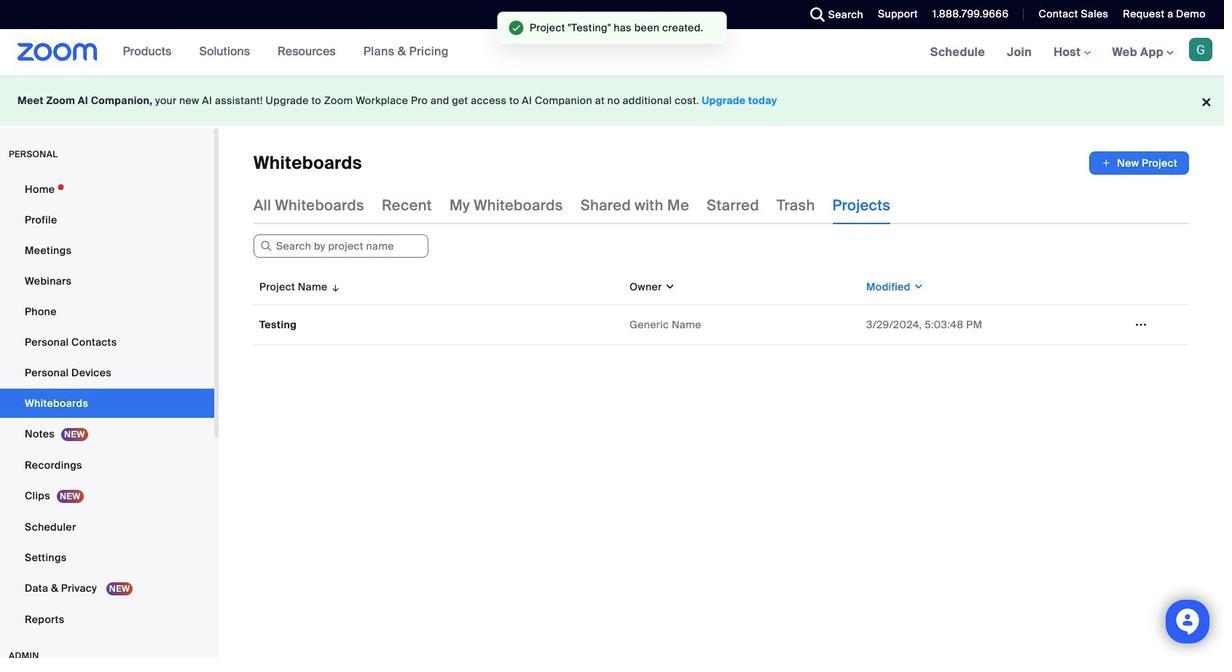 Task type: describe. For each thing, give the bounding box(es) containing it.
down image
[[662, 280, 676, 294]]

tabs of all whiteboard page tab list
[[254, 187, 891, 224]]

success image
[[509, 20, 524, 35]]

profile picture image
[[1190, 38, 1213, 61]]

product information navigation
[[112, 29, 460, 76]]



Task type: locate. For each thing, give the bounding box(es) containing it.
zoom logo image
[[17, 43, 97, 61]]

meetings navigation
[[920, 29, 1225, 77]]

arrow down image
[[328, 278, 341, 296]]

add image
[[1102, 156, 1112, 171]]

application
[[254, 270, 1190, 345]]

Search text field
[[254, 235, 429, 258]]

footer
[[0, 76, 1225, 126]]

personal menu menu
[[0, 175, 214, 636]]

edit project image
[[1130, 319, 1153, 332]]

banner
[[0, 29, 1225, 77]]



Task type: vqa. For each thing, say whether or not it's contained in the screenshot.
"banner"
yes



